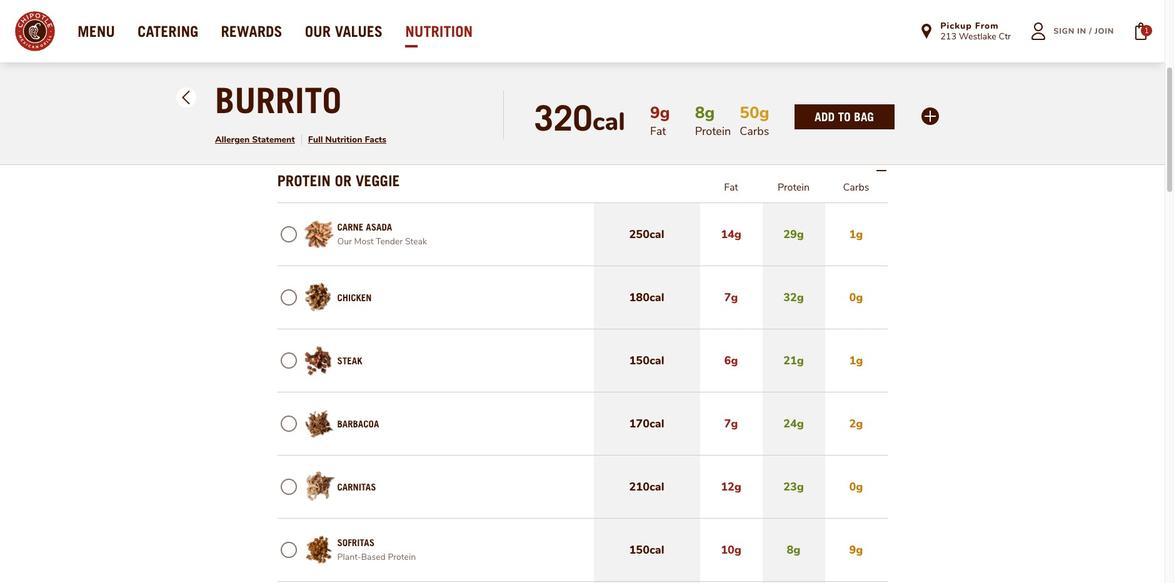 Task type: describe. For each thing, give the bounding box(es) containing it.
toggle group image
[[877, 166, 887, 176]]

50g definition
[[740, 102, 770, 124]]

statement
[[252, 134, 295, 146]]

deselect ingredient group image for 180cal
[[281, 290, 297, 306]]

from
[[976, 20, 999, 32]]

nutrition link
[[405, 23, 473, 40]]

rewards link
[[221, 23, 283, 40]]

2 image
[[182, 91, 190, 98]]

150cal for 6g
[[630, 353, 665, 368]]

1 horizontal spatial protein
[[778, 181, 810, 195]]

2g definition
[[825, 393, 888, 455]]

sign in / join heading
[[1054, 26, 1115, 37]]

213
[[941, 30, 957, 43]]

deselect ingredient group image for 6g
[[281, 353, 297, 369]]

deselect ingredient group image for 170cal
[[281, 416, 297, 432]]

6g definition
[[700, 330, 763, 392]]

choose
[[277, 153, 324, 166]]

add to bag
[[815, 109, 874, 124]]

14g
[[721, 227, 742, 242]]

1 image
[[182, 97, 190, 104]]

320 cal
[[534, 97, 625, 139]]

nutrition
[[405, 23, 473, 40]]

170cal
[[630, 417, 665, 432]]

deselect ingredient group image for 210cal
[[281, 479, 297, 495]]

protein
[[277, 172, 331, 190]]

barbacoa
[[337, 418, 379, 430]]

32g
[[784, 290, 804, 305]]

/
[[1090, 26, 1093, 37]]

210cal definition
[[594, 456, 700, 519]]

23g
[[784, 480, 804, 495]]

two
[[354, 153, 381, 166]]

catering
[[138, 23, 199, 40]]

21g definition
[[763, 330, 825, 392]]

320
[[534, 97, 593, 139]]

bag
[[854, 109, 874, 124]]

12g
[[721, 480, 742, 495]]

1g for 29g
[[850, 227, 863, 242]]

1
[[1145, 26, 1150, 36]]

carnitas
[[337, 482, 376, 493]]

0g for 32g
[[850, 290, 863, 305]]

protein inside sofritas plant-based protein
[[388, 552, 416, 564]]

rewards
[[221, 23, 283, 40]]

320 definition
[[534, 97, 593, 139]]

10g definition
[[700, 519, 763, 582]]

29g definition
[[763, 203, 825, 266]]

fat
[[724, 181, 739, 195]]

allergen statement
[[215, 134, 295, 146]]

sign
[[1054, 26, 1075, 37]]

0g for 23g
[[850, 480, 863, 495]]

150cal for 10g
[[630, 543, 665, 558]]

24g
[[784, 417, 804, 432]]

find a chipotle image
[[920, 24, 935, 39]]

deselect ingredient group image for 250cal
[[281, 226, 297, 243]]

213 westlake ctr link
[[941, 30, 1011, 43]]

choose any two
[[277, 153, 381, 166]]

tortilla
[[315, 84, 351, 96]]

join
[[1095, 26, 1115, 37]]

sign in image
[[1024, 16, 1054, 46]]

allergen statement link
[[215, 134, 295, 146]]

14g definition
[[700, 203, 763, 266]]

to
[[838, 109, 851, 124]]

7g definition for 24g
[[700, 393, 763, 455]]

in
[[1078, 26, 1087, 37]]

westlake
[[959, 30, 997, 43]]



Task type: locate. For each thing, give the bounding box(es) containing it.
add
[[815, 109, 835, 124]]

plant-
[[337, 552, 361, 564]]

protein or veggie
[[277, 172, 400, 190]]

150cal
[[630, 353, 665, 368], [630, 543, 665, 558]]

add to bag image
[[1126, 16, 1156, 46]]

7g definition for 32g
[[700, 266, 763, 329]]

8g definition
[[695, 102, 715, 124], [763, 519, 825, 582]]

29g
[[784, 227, 804, 242]]

7g definition left 32g
[[700, 266, 763, 329]]

1 7g from the top
[[725, 290, 738, 305]]

1 150cal definition from the top
[[594, 330, 700, 392]]

pickup
[[941, 20, 973, 32]]

deselect ingredient group image for 10g
[[281, 542, 297, 559]]

0 horizontal spatial 8g
[[695, 102, 715, 124]]

our
[[337, 236, 352, 248]]

1 vertical spatial 8g definition
[[763, 519, 825, 582]]

carbs
[[843, 181, 870, 195]]

full nutrition facts
[[308, 134, 387, 146]]

protein right based
[[388, 552, 416, 564]]

0 vertical spatial 150cal
[[630, 353, 665, 368]]

carne
[[337, 221, 364, 233]]

8g
[[695, 102, 715, 124], [787, 543, 801, 558]]

1 vertical spatial 0g definition
[[825, 456, 888, 519]]

carne asada our most tender steak
[[337, 221, 427, 248]]

2 deselect ingredient group image from the top
[[281, 290, 297, 306]]

1 vertical spatial 1g
[[850, 353, 863, 368]]

32g definition
[[763, 266, 825, 329]]

0g
[[850, 290, 863, 305], [850, 480, 863, 495]]

250cal
[[630, 227, 665, 242]]

included ingredient
[[277, 28, 418, 45]]

definition
[[594, 59, 700, 121], [700, 59, 763, 121], [763, 59, 825, 121], [825, 59, 888, 121], [700, 582, 763, 584], [763, 582, 825, 584], [825, 582, 888, 584]]

4 deselect ingredient group image from the top
[[281, 479, 297, 495]]

9g definition
[[650, 102, 670, 124], [825, 519, 888, 582]]

1 7g definition from the top
[[700, 266, 763, 329]]

sofritas
[[337, 537, 375, 549]]

0 vertical spatial 0g definition
[[825, 266, 888, 329]]

values
[[335, 23, 383, 40]]

steak
[[405, 236, 427, 248], [337, 355, 362, 367]]

2 150cal definition from the top
[[594, 519, 700, 582]]

pickup from link
[[941, 20, 1011, 32]]

12g definition
[[700, 456, 763, 519]]

0 vertical spatial 9g
[[650, 102, 670, 124]]

1 vertical spatial 7g
[[725, 417, 738, 432]]

1 horizontal spatial steak
[[405, 236, 427, 248]]

steak inside carne asada our most tender steak
[[405, 236, 427, 248]]

2g
[[850, 417, 863, 432]]

0 vertical spatial deselect ingredient group image
[[281, 353, 297, 369]]

250cal definition
[[594, 203, 700, 266]]

facts
[[365, 134, 387, 146]]

chipotle mexican grill image
[[15, 11, 55, 51]]

asada
[[366, 221, 392, 233]]

0g definition for 23g
[[825, 456, 888, 519]]

2 1g definition from the top
[[825, 330, 888, 392]]

0 vertical spatial 8g
[[695, 102, 715, 124]]

1 1g from the top
[[850, 227, 863, 242]]

sign in / join
[[1054, 26, 1115, 37]]

1 0g from the top
[[850, 290, 863, 305]]

cal definition
[[593, 105, 625, 139]]

0g definition for 32g
[[825, 266, 888, 329]]

1 horizontal spatial 9g definition
[[825, 519, 888, 582]]

any
[[328, 153, 351, 166]]

2 1g from the top
[[850, 353, 863, 368]]

1 vertical spatial 8g
[[787, 543, 801, 558]]

ingredient
[[343, 28, 418, 45]]

150cal definition for 6g
[[594, 330, 700, 392]]

0 horizontal spatial steak
[[337, 355, 362, 367]]

1 vertical spatial deselect ingredient group image
[[281, 542, 297, 559]]

1 vertical spatial steak
[[337, 355, 362, 367]]

1 150cal from the top
[[630, 353, 665, 368]]

1 deselect ingredient group image from the top
[[281, 226, 297, 243]]

full
[[308, 134, 323, 146]]

1 vertical spatial 1g definition
[[825, 330, 888, 392]]

50g
[[740, 102, 770, 124]]

menu
[[78, 23, 115, 40]]

150cal definition for 10g
[[594, 519, 700, 582]]

180cal
[[630, 290, 665, 305]]

cal
[[593, 105, 625, 139]]

ctr
[[999, 30, 1011, 43]]

0 vertical spatial 8g definition
[[695, 102, 715, 124]]

deselect ingredient group image
[[281, 353, 297, 369], [281, 542, 297, 559]]

0 vertical spatial steak
[[405, 236, 427, 248]]

0 vertical spatial 7g
[[725, 290, 738, 305]]

3 deselect ingredient group image from the top
[[281, 416, 297, 432]]

2 0g from the top
[[850, 480, 863, 495]]

full nutrition facts link
[[308, 134, 387, 146]]

allergen
[[215, 134, 250, 146]]

deselect ingredient group image
[[281, 226, 297, 243], [281, 290, 297, 306], [281, 416, 297, 432], [281, 479, 297, 495]]

1g definition
[[825, 203, 888, 266], [825, 330, 888, 392]]

add to bag button
[[815, 109, 874, 124]]

0 vertical spatial protein
[[778, 181, 810, 195]]

210cal
[[630, 480, 665, 495]]

2 7g from the top
[[725, 417, 738, 432]]

9g inside 'definition'
[[850, 543, 863, 558]]

7g left 32g
[[725, 290, 738, 305]]

1 vertical spatial 150cal definition
[[594, 519, 700, 582]]

9g for 9g 'definition' to the top
[[650, 102, 670, 124]]

0 vertical spatial 150cal definition
[[594, 330, 700, 392]]

1 vertical spatial protein
[[388, 552, 416, 564]]

7g for 32g
[[725, 290, 738, 305]]

1 1g definition from the top
[[825, 203, 888, 266]]

7g for 24g
[[725, 417, 738, 432]]

menu link
[[78, 23, 115, 40]]

6g
[[725, 353, 738, 368]]

0 horizontal spatial 8g definition
[[695, 102, 715, 124]]

9g for the bottommost 9g 'definition'
[[850, 543, 863, 558]]

1 vertical spatial 9g definition
[[825, 519, 888, 582]]

150cal definition
[[594, 330, 700, 392], [594, 519, 700, 582]]

1 vertical spatial 150cal
[[630, 543, 665, 558]]

24g definition
[[763, 393, 825, 455]]

1 horizontal spatial 9g
[[850, 543, 863, 558]]

10g
[[721, 543, 742, 558]]

0 horizontal spatial protein
[[388, 552, 416, 564]]

2 7g definition from the top
[[700, 393, 763, 455]]

0 horizontal spatial 9g
[[650, 102, 670, 124]]

our
[[305, 23, 331, 40]]

our values link
[[305, 23, 383, 40]]

most
[[354, 236, 374, 248]]

1g definition for 21g
[[825, 330, 888, 392]]

7g
[[725, 290, 738, 305], [725, 417, 738, 432]]

nutrition
[[325, 134, 362, 146]]

2 0g definition from the top
[[825, 456, 888, 519]]

1 horizontal spatial 8g definition
[[763, 519, 825, 582]]

9g
[[650, 102, 670, 124], [850, 543, 863, 558]]

0 vertical spatial 9g definition
[[650, 102, 670, 124]]

7g definition left 24g
[[700, 393, 763, 455]]

1g for 21g
[[850, 353, 863, 368]]

2 150cal from the top
[[630, 543, 665, 558]]

180cal definition
[[594, 266, 700, 329]]

or
[[335, 172, 352, 190]]

1 deselect ingredient group image from the top
[[281, 353, 297, 369]]

included
[[277, 28, 339, 45]]

pickup from 213 westlake ctr
[[941, 20, 1011, 43]]

0 vertical spatial 7g definition
[[700, 266, 763, 329]]

burrito
[[215, 79, 342, 121]]

catering link
[[138, 23, 199, 40]]

0 vertical spatial 1g definition
[[825, 203, 888, 266]]

protein up 29g definition
[[778, 181, 810, 195]]

170cal definition
[[594, 393, 700, 455]]

1 vertical spatial 7g definition
[[700, 393, 763, 455]]

21g
[[784, 353, 804, 368]]

our values
[[305, 23, 383, 40]]

0 vertical spatial 0g
[[850, 290, 863, 305]]

1 vertical spatial 0g
[[850, 480, 863, 495]]

tender
[[376, 236, 403, 248]]

1 horizontal spatial 8g
[[787, 543, 801, 558]]

0 vertical spatial 1g
[[850, 227, 863, 242]]

1 0g definition from the top
[[825, 266, 888, 329]]

7g left 24g
[[725, 417, 738, 432]]

chicken
[[337, 292, 372, 303]]

1 vertical spatial 9g
[[850, 543, 863, 558]]

protein
[[778, 181, 810, 195], [388, 552, 416, 564]]

1g
[[850, 227, 863, 242], [850, 353, 863, 368]]

based
[[361, 552, 386, 564]]

veggie
[[356, 172, 400, 190]]

0 horizontal spatial 9g definition
[[650, 102, 670, 124]]

23g definition
[[763, 456, 825, 519]]

sofritas plant-based protein
[[337, 537, 416, 564]]

7g definition
[[700, 266, 763, 329], [700, 393, 763, 455]]

2 deselect ingredient group image from the top
[[281, 542, 297, 559]]

1g definition for 29g
[[825, 203, 888, 266]]

0g definition
[[825, 266, 888, 329], [825, 456, 888, 519]]



Task type: vqa. For each thing, say whether or not it's contained in the screenshot.


